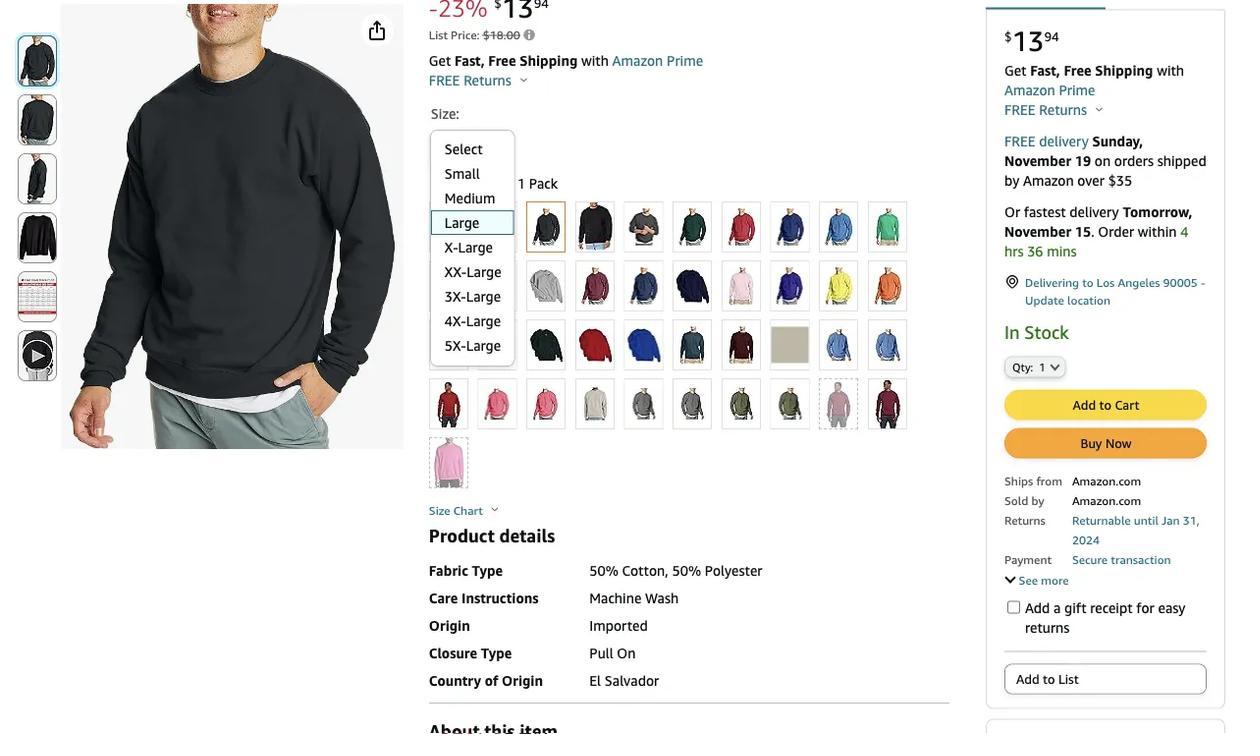 Task type: vqa. For each thing, say whether or not it's contained in the screenshot.
topmost The What'S
no



Task type: describe. For each thing, give the bounding box(es) containing it.
get fast, free shipping with amazon prime for bottom amazon prime link
[[1005, 62, 1185, 98]]

ships
[[1005, 473, 1034, 487]]

large up 3x-large link
[[467, 264, 502, 280]]

smoke grey image
[[625, 379, 663, 428]]

in stock
[[1005, 321, 1070, 342]]

2024
[[1073, 532, 1101, 546]]

over
[[1078, 172, 1105, 188]]

0 vertical spatial list
[[429, 28, 448, 42]]

large down medium at the top left
[[445, 215, 480, 231]]

type for fabric type
[[472, 563, 503, 579]]

deep red - 1 pack image
[[723, 202, 760, 252]]

list price: $18.00
[[429, 28, 521, 42]]

imported
[[590, 618, 648, 634]]

$35
[[1109, 172, 1133, 188]]

deep forest - 2 pack image
[[528, 320, 565, 369]]

price:
[[451, 28, 480, 42]]

of
[[485, 673, 499, 689]]

size:
[[431, 106, 460, 122]]

5x-
[[445, 338, 467, 354]]

orders
[[1115, 153, 1155, 169]]

deep forest - 1 pack image
[[674, 202, 712, 252]]

shows what's inside
[[1073, 572, 1179, 585]]

large down 4x-large link
[[467, 338, 501, 354]]

$ 13 94
[[1005, 24, 1060, 57]]

extender expand image
[[1006, 572, 1017, 583]]

hanes men&#39;s ecosmart fleece sweatshirt, cotton-blend pullover, crewneck sweatshirt for men (1 or 2 pack) image
[[69, 4, 395, 449]]

deep red - 2 pack image
[[577, 320, 614, 369]]

pull on
[[590, 645, 636, 661]]

0 vertical spatial delivery
[[1040, 133, 1089, 149]]

pale pink - 1 pack image
[[723, 261, 760, 311]]

cardinal image
[[821, 379, 858, 428]]

stonewashed green - 1 pack image
[[430, 320, 468, 369]]

product
[[429, 525, 495, 546]]

wash
[[646, 590, 679, 606]]

product details
[[429, 525, 555, 546]]

sunday, november 19
[[1005, 133, 1144, 169]]

a
[[1054, 599, 1062, 615]]

returns inside amazon.com returns
[[1005, 513, 1046, 526]]

add for add a gift receipt for easy returns
[[1026, 599, 1051, 615]]

amazon.com returns
[[1005, 493, 1142, 526]]

free for the left free returns button
[[429, 72, 460, 88]]

stock
[[1025, 321, 1070, 342]]

with for the left amazon prime link
[[582, 53, 609, 69]]

large up 4x-large link
[[467, 288, 501, 305]]

qty: 1
[[1013, 360, 1046, 373]]

los
[[1097, 275, 1116, 289]]

light steel - 1 pack image
[[479, 261, 516, 311]]

easy
[[1159, 599, 1186, 615]]

add a gift receipt for easy returns
[[1026, 599, 1186, 635]]

free for the bottommost free returns button
[[1005, 102, 1036, 118]]

for
[[1137, 599, 1155, 615]]

salvador
[[605, 673, 660, 689]]

size
[[429, 504, 451, 517]]

el
[[590, 673, 601, 689]]

amazon.com inside ships from amazon.com sold by
[[1073, 473, 1142, 487]]

buy
[[1081, 435, 1103, 450]]

2 50% from the left
[[673, 563, 702, 579]]

deep royal - 2 pack image
[[625, 320, 663, 369]]

1 vertical spatial origin
[[502, 673, 543, 689]]

black - 2 pack image
[[577, 202, 614, 252]]

order
[[1099, 223, 1135, 240]]

see
[[1020, 573, 1039, 587]]

19
[[1076, 153, 1092, 169]]

instructions
[[462, 590, 539, 606]]

safety orange - 1 pack image
[[870, 261, 907, 311]]

now
[[1106, 435, 1133, 450]]

fastest
[[1025, 204, 1067, 220]]

carolina blue - 1 pack image
[[870, 320, 907, 369]]

country of origin
[[429, 673, 543, 689]]

country
[[429, 673, 481, 689]]

0 horizontal spatial amazon prime link
[[613, 53, 704, 69]]

hrs
[[1005, 243, 1024, 259]]

Add to Cart submit
[[1006, 390, 1207, 419]]

large link
[[431, 210, 514, 235]]

add to cart
[[1074, 397, 1140, 412]]

returnable until jan 31, 2024 button
[[1073, 511, 1201, 547]]

details
[[500, 525, 555, 546]]

or fastest delivery
[[1005, 204, 1124, 220]]

care
[[429, 590, 458, 606]]

machine
[[590, 590, 642, 606]]

type for closure type
[[481, 645, 512, 661]]

machine wash
[[590, 590, 679, 606]]

$
[[1005, 29, 1013, 44]]

what's
[[1111, 572, 1144, 585]]

location
[[1068, 293, 1111, 306]]

by inside ships from amazon.com sold by
[[1032, 493, 1045, 507]]

cotton,
[[622, 563, 669, 579]]

more
[[1042, 573, 1070, 587]]

1 horizontal spatial shipping
[[1096, 62, 1154, 78]]

gift
[[1065, 599, 1087, 615]]

small link
[[431, 161, 514, 186]]

fast, for bottom amazon prime link
[[1031, 62, 1061, 78]]

see more button
[[1005, 572, 1070, 587]]

. order within
[[1092, 223, 1181, 240]]

carolina blue image
[[821, 320, 858, 369]]

.
[[1092, 223, 1095, 240]]

secure transaction packaging
[[1005, 552, 1172, 585]]

light blue - 1 pack image
[[430, 261, 468, 311]]

in
[[1005, 321, 1021, 342]]

select small medium large x-large xx-large 3x-large 4x-large 5x-large
[[445, 141, 502, 354]]

xx-large link
[[431, 259, 514, 284]]

select
[[445, 141, 483, 157]]

buy now
[[1081, 435, 1133, 450]]

add to list
[[1017, 671, 1080, 686]]

army brown - 1 pack image
[[430, 202, 468, 252]]

1 vertical spatial delivery
[[1070, 204, 1120, 220]]

kelly green - 1 pack image
[[870, 202, 907, 252]]

light steel - 2 pack image
[[528, 261, 565, 311]]

list inside radio
[[1059, 671, 1080, 686]]

shows what's inside button
[[1073, 570, 1179, 586]]

closure type
[[429, 645, 512, 661]]

jan
[[1162, 513, 1181, 526]]

on
[[1095, 153, 1111, 169]]

with for bottom amazon prime link
[[1158, 62, 1185, 78]]

free delivery
[[1005, 133, 1089, 149]]

delivering
[[1026, 275, 1080, 289]]

Buy Now submit
[[1006, 429, 1207, 457]]

4x-large link
[[431, 309, 514, 333]]

shipped
[[1158, 153, 1207, 169]]

$18.00
[[483, 28, 521, 42]]

polyester
[[705, 563, 763, 579]]

delivering to los angeles 90005 - update location
[[1026, 275, 1206, 306]]

color: black - 1 pack
[[431, 175, 558, 192]]

see more
[[1020, 573, 1070, 587]]

to for cart
[[1100, 397, 1112, 412]]

0 horizontal spatial prime
[[667, 53, 704, 69]]

x-
[[445, 239, 459, 255]]

large option
[[430, 210, 514, 235]]



Task type: locate. For each thing, give the bounding box(es) containing it.
1 vertical spatial free returns button
[[1005, 100, 1104, 120]]

0 horizontal spatial to
[[1043, 671, 1056, 686]]

get down price:
[[429, 53, 451, 69]]

0 vertical spatial amazon.com
[[1073, 473, 1142, 487]]

1 vertical spatial returns
[[1040, 102, 1088, 118]]

delivering to los angeles 90005 - update location link
[[1005, 273, 1208, 308]]

1 horizontal spatial get fast, free shipping with amazon prime
[[1005, 62, 1185, 98]]

by inside the "on orders shipped by amazon over $35"
[[1005, 172, 1020, 188]]

0 horizontal spatial get fast, free shipping with amazon prime
[[429, 53, 704, 69]]

fast, for the left amazon prime link
[[455, 53, 485, 69]]

to inside radio
[[1043, 671, 1056, 686]]

origin up the closure
[[429, 618, 470, 634]]

free for the left amazon prime link
[[489, 53, 516, 69]]

0 vertical spatial origin
[[429, 618, 470, 634]]

receipt
[[1091, 599, 1134, 615]]

get down 13
[[1005, 62, 1027, 78]]

delivery up .
[[1070, 204, 1120, 220]]

navy - 2 pack image
[[674, 261, 712, 311]]

1 vertical spatial prime
[[1060, 82, 1096, 98]]

free returns button down list price: $18.00
[[429, 71, 528, 90]]

0 horizontal spatial -
[[509, 175, 514, 192]]

fast, down $ 13 94
[[1031, 62, 1061, 78]]

1 horizontal spatial popover image
[[1097, 106, 1104, 111]]

popover image for the bottommost free returns button
[[1097, 106, 1104, 111]]

free up "free delivery" 'link'
[[1005, 102, 1036, 118]]

purple - 1 pack image
[[772, 261, 809, 311]]

0 horizontal spatial free
[[489, 53, 516, 69]]

returns
[[464, 72, 512, 88], [1040, 102, 1088, 118], [1005, 513, 1046, 526]]

large left dropdown image
[[443, 137, 475, 152]]

0 vertical spatial free
[[429, 72, 460, 88]]

0 vertical spatial amazon prime link
[[613, 53, 704, 69]]

15
[[1076, 223, 1092, 240]]

- right black on the top of the page
[[509, 175, 514, 192]]

smoke grey - 1 pack image
[[674, 379, 712, 428]]

2 vertical spatial returns
[[1005, 513, 1046, 526]]

fast, down price:
[[455, 53, 485, 69]]

1 vertical spatial amazon
[[1005, 82, 1056, 98]]

0 vertical spatial -
[[509, 175, 514, 192]]

2 vertical spatial amazon
[[1024, 172, 1075, 188]]

charcoal heather - 1 pack image
[[625, 202, 663, 252]]

add down returns
[[1017, 671, 1040, 686]]

within
[[1139, 223, 1178, 240]]

1 horizontal spatial amazon prime link
[[1005, 82, 1096, 98]]

amazon
[[613, 53, 664, 69], [1005, 82, 1056, 98], [1024, 172, 1075, 188]]

free up "free delivery" 'link'
[[1065, 62, 1092, 78]]

shipping up sunday, at the top right
[[1096, 62, 1154, 78]]

50% up machine
[[590, 563, 619, 579]]

0 horizontal spatial list
[[429, 28, 448, 42]]

popover image up sunday, at the top right
[[1097, 106, 1104, 111]]

free up or
[[1005, 133, 1036, 149]]

popover image inside size chart button
[[492, 507, 499, 511]]

pull
[[590, 645, 614, 661]]

large up xx-large link
[[459, 239, 493, 255]]

0 horizontal spatial shipping
[[520, 53, 578, 69]]

1 amazon.com from the top
[[1073, 473, 1142, 487]]

add to list link
[[1006, 665, 1207, 693]]

1 vertical spatial by
[[1032, 493, 1045, 507]]

color:
[[431, 175, 468, 192]]

white - 1 pack image
[[479, 320, 516, 369]]

1 horizontal spatial with
[[1158, 62, 1185, 78]]

november down free delivery
[[1005, 153, 1072, 169]]

1 horizontal spatial -
[[1202, 275, 1206, 289]]

november inside "tomorrow, november 15"
[[1005, 223, 1072, 240]]

amazon for the left amazon prime link
[[613, 53, 664, 69]]

0 horizontal spatial origin
[[429, 618, 470, 634]]

2 horizontal spatial to
[[1100, 397, 1112, 412]]

1 horizontal spatial free returns
[[1005, 102, 1091, 118]]

1 horizontal spatial prime
[[1060, 82, 1096, 98]]

get fast, free shipping with amazon prime up popover icon
[[429, 53, 704, 69]]

xx-
[[445, 264, 467, 280]]

get fast, free shipping with amazon prime down 94
[[1005, 62, 1185, 98]]

0 vertical spatial type
[[472, 563, 503, 579]]

fabric type
[[429, 563, 503, 579]]

1 horizontal spatial list
[[1059, 671, 1080, 686]]

0 horizontal spatial 1
[[518, 175, 526, 192]]

add left a at bottom
[[1026, 599, 1051, 615]]

1 horizontal spatial by
[[1032, 493, 1045, 507]]

1 horizontal spatial 50%
[[673, 563, 702, 579]]

0 vertical spatial to
[[1083, 275, 1094, 289]]

free for "free delivery" 'link'
[[1005, 133, 1036, 149]]

1 vertical spatial november
[[1005, 223, 1072, 240]]

2 vertical spatial add
[[1017, 671, 1040, 686]]

free for bottom amazon prime link
[[1065, 62, 1092, 78]]

tomorrow,
[[1124, 204, 1193, 220]]

50%
[[590, 563, 619, 579], [673, 563, 702, 579]]

black - 1 pack image
[[528, 202, 565, 252]]

november
[[1005, 153, 1072, 169], [1005, 223, 1072, 240]]

list box
[[430, 137, 514, 358]]

on orders shipped by amazon over $35
[[1005, 153, 1207, 188]]

to
[[1083, 275, 1094, 289], [1100, 397, 1112, 412], [1043, 671, 1056, 686]]

safety pink - 1 pack image
[[528, 379, 565, 428]]

get fast, free shipping with amazon prime
[[429, 53, 704, 69], [1005, 62, 1185, 98]]

1 vertical spatial type
[[481, 645, 512, 661]]

amazon prime link
[[613, 53, 704, 69], [1005, 82, 1096, 98]]

0 horizontal spatial 50%
[[590, 563, 619, 579]]

4x-
[[445, 313, 467, 329]]

sunday,
[[1093, 133, 1144, 149]]

2 vertical spatial to
[[1043, 671, 1056, 686]]

tab list
[[987, 0, 1226, 11]]

to inside delivering to los angeles 90005 - update location
[[1083, 275, 1094, 289]]

31,
[[1184, 513, 1201, 526]]

add inside add to list link
[[1017, 671, 1040, 686]]

cart
[[1116, 397, 1140, 412]]

free delivery link
[[1005, 133, 1089, 149]]

november up the 36 on the top of the page
[[1005, 223, 1072, 240]]

4 hrs 36 mins
[[1005, 223, 1189, 259]]

0 horizontal spatial get
[[429, 53, 451, 69]]

1 vertical spatial popover image
[[492, 507, 499, 511]]

returns up "free delivery" 'link'
[[1040, 102, 1088, 118]]

november for tomorrow, november 15
[[1005, 223, 1072, 240]]

x-large link
[[431, 235, 514, 259]]

free up the size:
[[429, 72, 460, 88]]

ash - 1 pack image
[[479, 202, 516, 252]]

to down returns
[[1043, 671, 1056, 686]]

amazon for bottom amazon prime link
[[1005, 82, 1056, 98]]

1 vertical spatial -
[[1202, 275, 1206, 289]]

medium link
[[431, 186, 514, 210]]

0 vertical spatial by
[[1005, 172, 1020, 188]]

0 vertical spatial amazon
[[613, 53, 664, 69]]

add up buy
[[1074, 397, 1097, 412]]

94
[[1045, 29, 1060, 44]]

popover image for size chart button
[[492, 507, 499, 511]]

1 horizontal spatial free returns button
[[1005, 100, 1104, 120]]

delivery up 19
[[1040, 133, 1089, 149]]

size chart button
[[429, 502, 499, 518]]

amazon.com up returnable
[[1073, 493, 1142, 507]]

returns left popover icon
[[464, 72, 512, 88]]

1 vertical spatial add
[[1026, 599, 1051, 615]]

add
[[1074, 397, 1097, 412], [1026, 599, 1051, 615], [1017, 671, 1040, 686]]

- right 90005 at the top right
[[1202, 275, 1206, 289]]

returns down sold
[[1005, 513, 1046, 526]]

0 vertical spatial add
[[1074, 397, 1097, 412]]

maroon - 1 pack image
[[577, 261, 614, 311]]

-
[[509, 175, 514, 192], [1202, 275, 1206, 289]]

2 november from the top
[[1005, 223, 1072, 240]]

1 horizontal spatial fast,
[[1031, 62, 1061, 78]]

fatigue green - 1 pack image
[[772, 379, 809, 428]]

Add a gift receipt for easy returns checkbox
[[1008, 601, 1021, 613]]

popover image
[[1097, 106, 1104, 111], [492, 507, 499, 511]]

4
[[1181, 223, 1189, 240]]

dropdown image
[[483, 141, 493, 148]]

0 vertical spatial free returns
[[429, 72, 515, 88]]

sand - 1 pack image
[[577, 379, 614, 428]]

1 horizontal spatial to
[[1083, 275, 1094, 289]]

origin right of
[[502, 673, 543, 689]]

deep red image
[[430, 379, 468, 428]]

delivery
[[1040, 133, 1089, 149], [1070, 204, 1120, 220]]

0 vertical spatial november
[[1005, 153, 1072, 169]]

secure transaction button
[[1073, 550, 1172, 566]]

or
[[1005, 204, 1021, 220]]

0 horizontal spatial free returns
[[429, 72, 515, 88]]

payment
[[1005, 552, 1052, 566]]

popover image
[[521, 77, 528, 82]]

navy - 1 pack image
[[625, 261, 663, 311]]

0 horizontal spatial with
[[582, 53, 609, 69]]

free returns up "free delivery" 'link'
[[1005, 102, 1091, 118]]

type up care instructions
[[472, 563, 503, 579]]

fatigue green image
[[723, 379, 760, 428]]

90005
[[1164, 275, 1199, 289]]

november for sunday, november 19
[[1005, 153, 1072, 169]]

select link
[[431, 137, 514, 161]]

13
[[1013, 24, 1045, 57]]

1 vertical spatial amazon.com
[[1073, 493, 1142, 507]]

1 horizontal spatial origin
[[502, 673, 543, 689]]

amazon.com down buy now submit
[[1073, 473, 1142, 487]]

ships from amazon.com sold by
[[1005, 473, 1142, 507]]

care instructions
[[429, 590, 539, 606]]

pack
[[529, 175, 558, 192]]

1 horizontal spatial get
[[1005, 62, 1027, 78]]

- inside delivering to los angeles 90005 - update location
[[1202, 275, 1206, 289]]

0 horizontal spatial fast,
[[455, 53, 485, 69]]

free returns button up "free delivery" 'link'
[[1005, 100, 1104, 120]]

dropdown image
[[1051, 363, 1061, 371]]

1
[[518, 175, 526, 192], [1040, 360, 1046, 373]]

black
[[472, 175, 505, 192]]

angeles
[[1119, 275, 1161, 289]]

popover image up product details on the left
[[492, 507, 499, 511]]

popover image inside free returns button
[[1097, 106, 1104, 111]]

sand image
[[772, 320, 809, 369]]

type up of
[[481, 645, 512, 661]]

to for list
[[1043, 671, 1056, 686]]

wow pink image
[[430, 438, 468, 487]]

0 horizontal spatial popover image
[[492, 507, 499, 511]]

0 horizontal spatial by
[[1005, 172, 1020, 188]]

free down $18.00
[[489, 53, 516, 69]]

by
[[1005, 172, 1020, 188], [1032, 493, 1045, 507]]

packaging
[[1005, 572, 1060, 585]]

add inside add a gift receipt for easy returns
[[1026, 599, 1051, 615]]

by right sold
[[1032, 493, 1045, 507]]

5x-large link
[[431, 333, 514, 358]]

amazon inside the "on orders shipped by amazon over $35"
[[1024, 172, 1075, 188]]

medium
[[445, 190, 496, 206]]

get fast, free shipping with amazon prime for the left amazon prime link
[[429, 53, 704, 69]]

transaction
[[1112, 552, 1172, 566]]

36
[[1028, 243, 1044, 259]]

returnable
[[1073, 513, 1132, 526]]

to for los
[[1083, 275, 1094, 289]]

add for add to list
[[1017, 671, 1040, 686]]

safety green - 1 pack image
[[821, 261, 858, 311]]

add for add to cart
[[1074, 397, 1097, 412]]

deep royal - 1 pack image
[[772, 202, 809, 252]]

0 vertical spatial prime
[[667, 53, 704, 69]]

free returns up the size:
[[429, 72, 515, 88]]

returnable until jan 31, 2024 payment
[[1005, 513, 1201, 566]]

1 50% from the left
[[590, 563, 619, 579]]

safety pink image
[[479, 379, 516, 428]]

option group
[[423, 198, 950, 492]]

1 vertical spatial list
[[1059, 671, 1080, 686]]

november inside "sunday, november 19"
[[1005, 153, 1072, 169]]

0 vertical spatial free returns button
[[429, 71, 528, 90]]

large up 5x-large link
[[467, 313, 501, 329]]

0 vertical spatial 1
[[518, 175, 526, 192]]

None submit
[[19, 36, 56, 85], [19, 95, 56, 144], [19, 154, 56, 203], [19, 213, 56, 262], [19, 272, 56, 321], [19, 331, 56, 380], [19, 36, 56, 85], [19, 95, 56, 144], [19, 154, 56, 203], [19, 213, 56, 262], [19, 272, 56, 321], [19, 331, 56, 380]]

list left price:
[[429, 28, 448, 42]]

to left the cart
[[1100, 397, 1112, 412]]

1 left the pack
[[518, 175, 526, 192]]

0 vertical spatial returns
[[464, 72, 512, 88]]

size chart
[[429, 504, 486, 517]]

2 amazon.com from the top
[[1073, 493, 1142, 507]]

small
[[445, 166, 480, 182]]

on
[[617, 645, 636, 661]]

1 november from the top
[[1005, 153, 1072, 169]]

Add to List radio
[[1005, 664, 1208, 694]]

by up or
[[1005, 172, 1020, 188]]

mins
[[1048, 243, 1078, 259]]

3x-
[[445, 288, 467, 305]]

shipping up popover icon
[[520, 53, 578, 69]]

1 horizontal spatial free
[[1065, 62, 1092, 78]]

free returns button
[[429, 71, 528, 90], [1005, 100, 1104, 120]]

0 vertical spatial popover image
[[1097, 106, 1104, 111]]

1 vertical spatial free returns
[[1005, 102, 1091, 118]]

list box containing select
[[430, 137, 514, 358]]

2 vertical spatial free
[[1005, 133, 1036, 149]]

50% up wash on the right
[[673, 563, 702, 579]]

cardinal - 1 pack image
[[870, 379, 907, 428]]

1 horizontal spatial 1
[[1040, 360, 1046, 373]]

1 vertical spatial free
[[1005, 102, 1036, 118]]

denim blue - 1 pack image
[[821, 202, 858, 252]]

mulled berry - 1 pack image
[[723, 320, 760, 369]]

0 horizontal spatial free returns button
[[429, 71, 528, 90]]

returns
[[1026, 619, 1070, 635]]

amazon.com inside amazon.com returns
[[1073, 493, 1142, 507]]

1 vertical spatial 1
[[1040, 360, 1046, 373]]

metallic teal - 1 pack image
[[674, 320, 712, 369]]

1 vertical spatial amazon prime link
[[1005, 82, 1096, 98]]

list down returns
[[1059, 671, 1080, 686]]

1 left dropdown icon
[[1040, 360, 1046, 373]]

1 vertical spatial to
[[1100, 397, 1112, 412]]

type
[[472, 563, 503, 579], [481, 645, 512, 661]]

to up the location
[[1083, 275, 1094, 289]]



